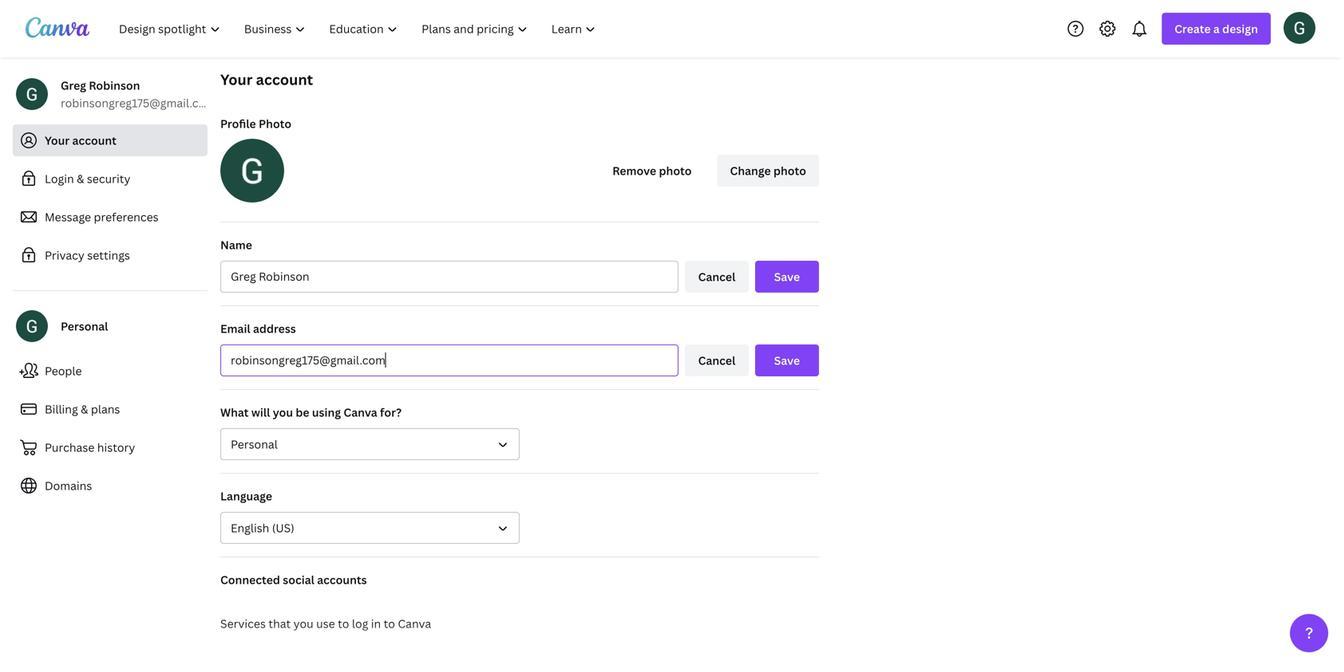 Task type: describe. For each thing, give the bounding box(es) containing it.
privacy settings link
[[13, 240, 208, 271]]

for?
[[380, 405, 402, 420]]

social
[[283, 573, 314, 588]]

0 horizontal spatial personal
[[61, 319, 108, 334]]

message preferences link
[[13, 201, 208, 233]]

0 vertical spatial canva
[[344, 405, 377, 420]]

Email address text field
[[231, 346, 668, 376]]

cancel button for name
[[685, 261, 749, 293]]

connected social accounts
[[220, 573, 367, 588]]

1 vertical spatial canva
[[398, 617, 431, 632]]

1 to from the left
[[338, 617, 349, 632]]

create
[[1175, 21, 1211, 36]]

cancel for name
[[698, 269, 736, 285]]

using
[[312, 405, 341, 420]]

purchase history link
[[13, 432, 208, 464]]

privacy
[[45, 248, 85, 263]]

people link
[[13, 355, 208, 387]]

save button for email address
[[755, 345, 819, 377]]

robinson
[[89, 78, 140, 93]]

billing & plans
[[45, 402, 120, 417]]

& for billing
[[81, 402, 88, 417]]

you for that
[[294, 617, 314, 632]]

message preferences
[[45, 210, 159, 225]]

personal inside button
[[231, 437, 278, 452]]

billing & plans link
[[13, 394, 208, 426]]

you for will
[[273, 405, 293, 420]]

login & security
[[45, 171, 130, 186]]

your inside 'link'
[[45, 133, 70, 148]]

accounts
[[317, 573, 367, 588]]

email address
[[220, 321, 296, 337]]

history
[[97, 440, 135, 456]]

english (us)
[[231, 521, 294, 536]]

photo for change photo
[[774, 163, 806, 178]]

design
[[1223, 21, 1258, 36]]

english
[[231, 521, 269, 536]]

create a design button
[[1162, 13, 1271, 45]]

domains link
[[13, 470, 208, 502]]

0 vertical spatial account
[[256, 70, 313, 89]]

Language: English (US) button
[[220, 513, 520, 545]]

top level navigation element
[[109, 13, 610, 45]]

services that you use to log in to canva
[[220, 617, 431, 632]]

message
[[45, 210, 91, 225]]

plans
[[91, 402, 120, 417]]

save for email address
[[774, 353, 800, 368]]

profile photo
[[220, 116, 292, 131]]

billing
[[45, 402, 78, 417]]

will
[[251, 405, 270, 420]]

2 to from the left
[[384, 617, 395, 632]]

services
[[220, 617, 266, 632]]



Task type: locate. For each thing, give the bounding box(es) containing it.
1 horizontal spatial your account
[[220, 70, 313, 89]]

your account up login & security
[[45, 133, 117, 148]]

name
[[220, 238, 252, 253]]

1 cancel from the top
[[698, 269, 736, 285]]

change photo button
[[717, 155, 819, 187]]

your account link
[[13, 125, 208, 156]]

you
[[273, 405, 293, 420], [294, 617, 314, 632]]

you left be
[[273, 405, 293, 420]]

robinsongreg175@gmail.com
[[61, 95, 216, 111]]

remove photo button
[[600, 155, 705, 187]]

1 photo from the left
[[659, 163, 692, 178]]

settings
[[87, 248, 130, 263]]

2 save button from the top
[[755, 345, 819, 377]]

(us)
[[272, 521, 294, 536]]

1 vertical spatial you
[[294, 617, 314, 632]]

1 vertical spatial your account
[[45, 133, 117, 148]]

1 horizontal spatial to
[[384, 617, 395, 632]]

save for name
[[774, 269, 800, 285]]

photo
[[659, 163, 692, 178], [774, 163, 806, 178]]

greg
[[61, 78, 86, 93]]

0 vertical spatial your
[[220, 70, 253, 89]]

to right in on the bottom of the page
[[384, 617, 395, 632]]

1 vertical spatial cancel
[[698, 353, 736, 368]]

1 save from the top
[[774, 269, 800, 285]]

cancel for email address
[[698, 353, 736, 368]]

personal up people
[[61, 319, 108, 334]]

create a design
[[1175, 21, 1258, 36]]

Name text field
[[231, 262, 668, 292]]

& left plans at left bottom
[[81, 402, 88, 417]]

0 vertical spatial personal
[[61, 319, 108, 334]]

0 vertical spatial cancel
[[698, 269, 736, 285]]

account up photo
[[256, 70, 313, 89]]

canva right in on the bottom of the page
[[398, 617, 431, 632]]

0 vertical spatial cancel button
[[685, 261, 749, 293]]

photo
[[259, 116, 292, 131]]

1 vertical spatial cancel button
[[685, 345, 749, 377]]

0 horizontal spatial your account
[[45, 133, 117, 148]]

1 cancel button from the top
[[685, 261, 749, 293]]

cancel
[[698, 269, 736, 285], [698, 353, 736, 368]]

remove photo
[[613, 163, 692, 178]]

cancel button for email address
[[685, 345, 749, 377]]

Personal button
[[220, 429, 520, 461]]

purchase history
[[45, 440, 135, 456]]

preferences
[[94, 210, 159, 225]]

what
[[220, 405, 249, 420]]

to
[[338, 617, 349, 632], [384, 617, 395, 632]]

2 cancel button from the top
[[685, 345, 749, 377]]

2 photo from the left
[[774, 163, 806, 178]]

personal down will
[[231, 437, 278, 452]]

0 horizontal spatial account
[[72, 133, 117, 148]]

your up the login
[[45, 133, 70, 148]]

greg robinson robinsongreg175@gmail.com
[[61, 78, 216, 111]]

your up the profile
[[220, 70, 253, 89]]

photo right remove at the left of the page
[[659, 163, 692, 178]]

your account
[[220, 70, 313, 89], [45, 133, 117, 148]]

1 vertical spatial save button
[[755, 345, 819, 377]]

1 vertical spatial account
[[72, 133, 117, 148]]

2 save from the top
[[774, 353, 800, 368]]

&
[[77, 171, 84, 186], [81, 402, 88, 417]]

1 horizontal spatial your
[[220, 70, 253, 89]]

address
[[253, 321, 296, 337]]

personal
[[61, 319, 108, 334], [231, 437, 278, 452]]

canva
[[344, 405, 377, 420], [398, 617, 431, 632]]

photo inside remove photo button
[[659, 163, 692, 178]]

0 vertical spatial your account
[[220, 70, 313, 89]]

privacy settings
[[45, 248, 130, 263]]

& for login
[[77, 171, 84, 186]]

save button for name
[[755, 261, 819, 293]]

1 vertical spatial personal
[[231, 437, 278, 452]]

0 horizontal spatial your
[[45, 133, 70, 148]]

photo inside change photo button
[[774, 163, 806, 178]]

1 horizontal spatial account
[[256, 70, 313, 89]]

photo for remove photo
[[659, 163, 692, 178]]

1 vertical spatial &
[[81, 402, 88, 417]]

save
[[774, 269, 800, 285], [774, 353, 800, 368]]

1 horizontal spatial photo
[[774, 163, 806, 178]]

to left log
[[338, 617, 349, 632]]

your
[[220, 70, 253, 89], [45, 133, 70, 148]]

what will you be using canva for?
[[220, 405, 402, 420]]

1 horizontal spatial canva
[[398, 617, 431, 632]]

language
[[220, 489, 272, 504]]

account up login & security
[[72, 133, 117, 148]]

account
[[256, 70, 313, 89], [72, 133, 117, 148]]

in
[[371, 617, 381, 632]]

be
[[296, 405, 309, 420]]

0 horizontal spatial photo
[[659, 163, 692, 178]]

profile
[[220, 116, 256, 131]]

change
[[730, 163, 771, 178]]

use
[[316, 617, 335, 632]]

0 vertical spatial &
[[77, 171, 84, 186]]

greg robinson image
[[1284, 12, 1316, 44]]

you left use
[[294, 617, 314, 632]]

email
[[220, 321, 250, 337]]

that
[[269, 617, 291, 632]]

photo right change
[[774, 163, 806, 178]]

your account up photo
[[220, 70, 313, 89]]

0 horizontal spatial to
[[338, 617, 349, 632]]

0 vertical spatial you
[[273, 405, 293, 420]]

1 save button from the top
[[755, 261, 819, 293]]

1 vertical spatial save
[[774, 353, 800, 368]]

login
[[45, 171, 74, 186]]

cancel button
[[685, 261, 749, 293], [685, 345, 749, 377]]

canva left for?
[[344, 405, 377, 420]]

0 horizontal spatial canva
[[344, 405, 377, 420]]

2 cancel from the top
[[698, 353, 736, 368]]

people
[[45, 364, 82, 379]]

account inside your account 'link'
[[72, 133, 117, 148]]

purchase
[[45, 440, 95, 456]]

1 horizontal spatial personal
[[231, 437, 278, 452]]

& right the login
[[77, 171, 84, 186]]

0 vertical spatial save
[[774, 269, 800, 285]]

login & security link
[[13, 163, 208, 195]]

0 vertical spatial save button
[[755, 261, 819, 293]]

your account inside 'link'
[[45, 133, 117, 148]]

save button
[[755, 261, 819, 293], [755, 345, 819, 377]]

remove
[[613, 163, 656, 178]]

connected
[[220, 573, 280, 588]]

a
[[1214, 21, 1220, 36]]

security
[[87, 171, 130, 186]]

1 vertical spatial your
[[45, 133, 70, 148]]

domains
[[45, 479, 92, 494]]

change photo
[[730, 163, 806, 178]]

log
[[352, 617, 368, 632]]



Task type: vqa. For each thing, say whether or not it's contained in the screenshot.
Canva
yes



